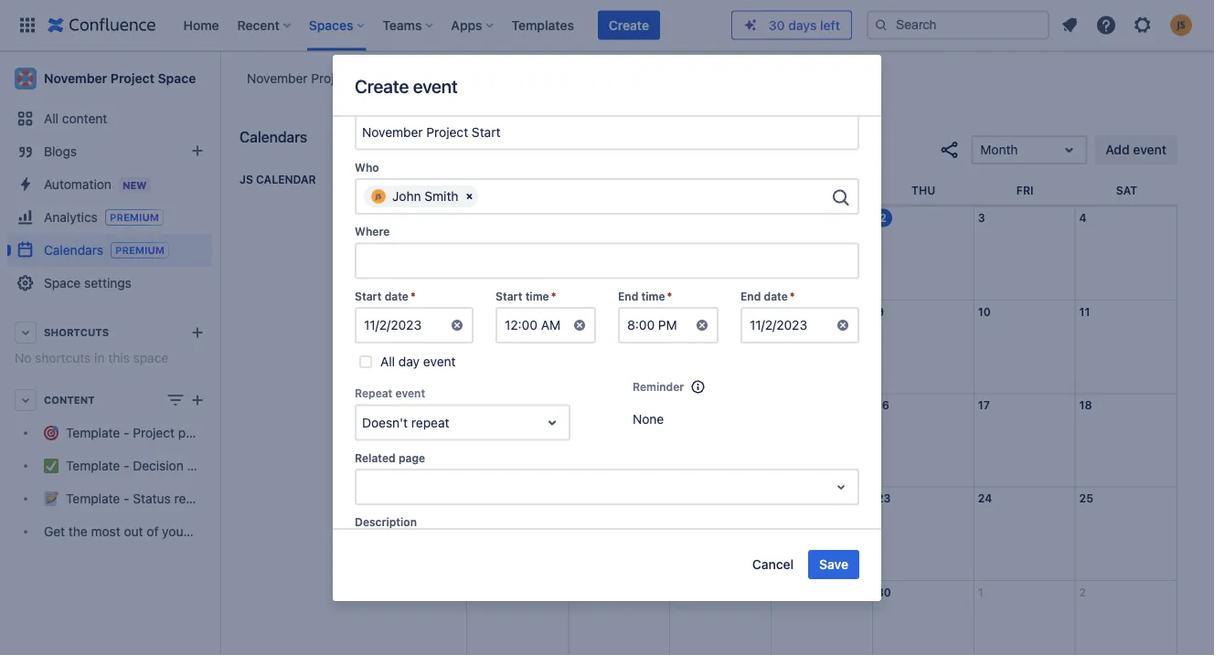 Task type: vqa. For each thing, say whether or not it's contained in the screenshot.
the rightmost certain
no



Task type: describe. For each thing, give the bounding box(es) containing it.
create for create
[[609, 17, 650, 32]]

create event
[[355, 75, 458, 97]]

search image
[[875, 18, 889, 32]]

8:00 pm
[[628, 318, 678, 333]]

template for template - project plan
[[66, 426, 120, 441]]

create a blog image
[[187, 140, 209, 162]]

related
[[355, 452, 396, 465]]

clear image
[[462, 190, 477, 204]]

none
[[633, 412, 664, 427]]

calendars inside space element
[[44, 242, 103, 258]]

apps button
[[446, 11, 501, 40]]

2 horizontal spatial november
[[611, 142, 674, 157]]

where
[[355, 226, 390, 239]]

all day event
[[381, 355, 456, 370]]

2023
[[677, 142, 710, 157]]

start for 12:00 am
[[496, 290, 523, 303]]

your
[[162, 525, 188, 540]]

day
[[399, 355, 420, 370]]

time for 8:00
[[642, 290, 666, 303]]

- for project
[[124, 426, 129, 441]]

clear image for am
[[573, 319, 587, 333]]

templates link
[[506, 11, 580, 40]]

am
[[541, 318, 561, 333]]

- for decision
[[124, 459, 129, 474]]

analytics link
[[7, 201, 212, 234]]

12:00
[[505, 318, 538, 333]]

decision
[[133, 459, 184, 474]]

templates
[[512, 17, 574, 32]]

apps
[[451, 17, 483, 32]]

start time *
[[496, 290, 557, 303]]

* for start time *
[[551, 290, 557, 303]]

today
[[478, 142, 514, 157]]

documentation
[[187, 459, 276, 474]]

doesn't
[[362, 416, 408, 431]]

event for repeat event
[[396, 388, 426, 401]]

save button
[[809, 551, 860, 580]]

shortcuts button
[[7, 317, 212, 349]]

john smith
[[392, 189, 459, 204]]

repeat event
[[355, 388, 426, 401]]

automation
[[44, 177, 112, 192]]

who
[[355, 161, 379, 174]]

get the most out of your team space
[[44, 525, 260, 540]]

template - status report link
[[7, 483, 212, 516]]

blogs link
[[7, 135, 212, 168]]

november project space inside space element
[[44, 71, 196, 86]]

event for add event
[[1134, 142, 1167, 157]]

team
[[192, 525, 221, 540]]

john
[[392, 189, 421, 204]]

most
[[91, 525, 121, 540]]

no
[[15, 351, 31, 366]]

start for 11/2/2023
[[355, 290, 382, 303]]

blogs
[[44, 144, 77, 159]]

Search field
[[867, 11, 1050, 40]]

plan
[[178, 426, 203, 441]]

12:00 am
[[505, 318, 561, 333]]

this
[[108, 351, 130, 366]]

template - decision documentation link
[[7, 450, 276, 483]]

status
[[133, 492, 171, 507]]

create a page image
[[187, 390, 209, 412]]

* for end time *
[[667, 290, 673, 303]]

end date *
[[741, 290, 796, 303]]

november inside space element
[[44, 71, 107, 86]]

1 horizontal spatial calendars
[[240, 129, 308, 146]]

in
[[94, 351, 105, 366]]

john smith image
[[371, 190, 386, 204]]

cancel
[[753, 558, 794, 573]]

0 horizontal spatial open image
[[542, 413, 564, 435]]

row containing wed
[[467, 181, 1178, 205]]

template - project plan link
[[7, 417, 212, 450]]

template - status report
[[66, 492, 211, 507]]

end for 8:00 pm
[[618, 290, 639, 303]]

event for create event
[[413, 75, 458, 97]]

add event button
[[1095, 135, 1178, 165]]

sat
[[1117, 184, 1138, 197]]

1 horizontal spatial space
[[225, 525, 260, 540]]

premium image for analytics
[[105, 210, 164, 226]]

november project space link inside space element
[[7, 60, 212, 97]]

template for template - status report
[[66, 492, 120, 507]]

content
[[44, 395, 95, 407]]

calendars link
[[7, 234, 212, 267]]

all content
[[44, 111, 107, 126]]

Where field
[[357, 245, 858, 278]]

create link
[[598, 11, 661, 40]]

* for end date *
[[790, 290, 796, 303]]

home link
[[178, 11, 225, 40]]

js calendar
[[240, 173, 316, 186]]

today button
[[467, 135, 525, 165]]

js
[[240, 173, 253, 186]]

page
[[399, 452, 425, 465]]

wed
[[810, 184, 835, 197]]

pm
[[659, 318, 678, 333]]

all for all content
[[44, 111, 59, 126]]

banner containing home
[[0, 0, 1215, 51]]

wed link
[[806, 182, 839, 200]]

november 2023
[[611, 142, 710, 157]]



Task type: locate. For each thing, give the bounding box(es) containing it.
all for all day event
[[381, 355, 395, 370]]

2 horizontal spatial clear image
[[836, 319, 851, 333]]

shortcuts
[[35, 351, 91, 366]]

1 start from the left
[[355, 290, 382, 303]]

- for status
[[124, 492, 129, 507]]

row
[[467, 181, 1178, 205], [467, 207, 1177, 301], [467, 301, 1177, 394], [467, 394, 1177, 488], [467, 488, 1177, 581], [467, 581, 1177, 656]]

tree
[[7, 417, 276, 549]]

1 horizontal spatial november
[[247, 70, 308, 86]]

1 vertical spatial template
[[66, 459, 120, 474]]

event inside button
[[1134, 142, 1167, 157]]

spaces
[[309, 17, 353, 32]]

spaces button
[[304, 11, 372, 40]]

-
[[124, 426, 129, 441], [124, 459, 129, 474], [124, 492, 129, 507]]

fri link
[[1014, 182, 1038, 200]]

- up "template - decision documentation" link
[[124, 426, 129, 441]]

0 vertical spatial premium image
[[105, 210, 164, 226]]

create down the global element
[[355, 75, 409, 97]]

0 horizontal spatial all
[[44, 111, 59, 126]]

space settings link
[[7, 267, 212, 300]]

1 * from the left
[[411, 290, 416, 303]]

1 end from the left
[[618, 290, 639, 303]]

1 vertical spatial all
[[381, 355, 395, 370]]

0 horizontal spatial create
[[355, 75, 409, 97]]

time for 12:00
[[526, 290, 549, 303]]

banner
[[0, 0, 1215, 51]]

0 horizontal spatial november project space
[[44, 71, 196, 86]]

november
[[247, 70, 308, 86], [44, 71, 107, 86], [611, 142, 674, 157]]

2 time from the left
[[642, 290, 666, 303]]

1 horizontal spatial date
[[764, 290, 788, 303]]

premium image up space settings link
[[111, 242, 169, 259]]

11/2/2023 for start date
[[364, 318, 422, 333]]

calendars down analytics
[[44, 242, 103, 258]]

1 horizontal spatial clear image
[[695, 319, 710, 333]]

template down template - project plan link on the left bottom
[[66, 459, 120, 474]]

None text field
[[750, 317, 754, 335], [362, 414, 366, 433], [750, 317, 754, 335], [362, 414, 366, 433]]

4 * from the left
[[790, 290, 796, 303]]

1 horizontal spatial november project space link
[[247, 69, 394, 87]]

None field
[[357, 116, 858, 149]]

grid containing wed
[[467, 181, 1178, 656]]

november project space up all content link
[[44, 71, 196, 86]]

space right this
[[133, 351, 169, 366]]

space down the global element
[[357, 70, 394, 86]]

next image
[[572, 139, 594, 161]]

all
[[44, 111, 59, 126], [381, 355, 395, 370]]

None text field
[[364, 317, 368, 335]]

november left 2023
[[611, 142, 674, 157]]

event down apps
[[413, 75, 458, 97]]

0 horizontal spatial end
[[618, 290, 639, 303]]

1 vertical spatial -
[[124, 459, 129, 474]]

premium image down the 'new'
[[105, 210, 164, 226]]

previous image
[[536, 139, 558, 161]]

description
[[355, 517, 417, 530]]

time up the 8:00 pm
[[642, 290, 666, 303]]

2 11/2/2023 from the left
[[750, 318, 808, 333]]

related page
[[355, 452, 425, 465]]

space
[[133, 351, 169, 366], [225, 525, 260, 540]]

date for start date
[[385, 290, 409, 303]]

all inside space element
[[44, 111, 59, 126]]

sat link
[[1113, 182, 1142, 200]]

2 vertical spatial template
[[66, 492, 120, 507]]

project up decision on the left bottom of the page
[[133, 426, 175, 441]]

template
[[66, 426, 120, 441], [66, 459, 120, 474], [66, 492, 120, 507]]

1 vertical spatial space
[[225, 525, 260, 540]]

11/2/2023 down start date *
[[364, 318, 422, 333]]

* for start date *
[[411, 290, 416, 303]]

space right team
[[225, 525, 260, 540]]

create for create event
[[355, 75, 409, 97]]

add
[[1106, 142, 1130, 157]]

thu
[[912, 184, 936, 197]]

content button
[[7, 384, 212, 417]]

template for template - decision documentation
[[66, 459, 120, 474]]

0 horizontal spatial calendars
[[44, 242, 103, 258]]

no shortcuts in this space
[[15, 351, 169, 366]]

month
[[981, 142, 1019, 157]]

1 horizontal spatial 11/2/2023
[[750, 318, 808, 333]]

all left day
[[381, 355, 395, 370]]

project up all content link
[[111, 71, 155, 86]]

0 horizontal spatial november project space link
[[7, 60, 212, 97]]

0 vertical spatial -
[[124, 426, 129, 441]]

space settings
[[44, 276, 132, 291]]

the
[[68, 525, 88, 540]]

smith
[[425, 189, 459, 204]]

1 11/2/2023 from the left
[[364, 318, 422, 333]]

2 end from the left
[[741, 290, 761, 303]]

template up most
[[66, 492, 120, 507]]

november down spaces popup button
[[247, 70, 308, 86]]

project
[[311, 70, 353, 86], [111, 71, 155, 86], [133, 426, 175, 441]]

1 vertical spatial calendars
[[44, 242, 103, 258]]

november up all content
[[44, 71, 107, 86]]

grid
[[467, 181, 1178, 656]]

all left content
[[44, 111, 59, 126]]

create right templates
[[609, 17, 650, 32]]

reminder
[[633, 381, 685, 394]]

settings icon image
[[1133, 14, 1155, 36]]

space
[[357, 70, 394, 86], [158, 71, 196, 86], [44, 276, 81, 291]]

settings
[[84, 276, 132, 291]]

0 vertical spatial space
[[133, 351, 169, 366]]

space element
[[0, 51, 276, 656]]

calendar
[[256, 173, 316, 186]]

0 vertical spatial calendars
[[240, 129, 308, 146]]

calendars
[[240, 129, 308, 146], [44, 242, 103, 258]]

fri
[[1017, 184, 1034, 197]]

0 vertical spatial open image
[[1059, 139, 1081, 161]]

global element
[[11, 0, 732, 51]]

0 horizontal spatial space
[[133, 351, 169, 366]]

start
[[355, 290, 382, 303], [496, 290, 523, 303]]

2 date from the left
[[764, 290, 788, 303]]

1 date from the left
[[385, 290, 409, 303]]

calendars up js calendar
[[240, 129, 308, 146]]

project down spaces
[[311, 70, 353, 86]]

3 clear image from the left
[[836, 319, 851, 333]]

0 horizontal spatial date
[[385, 290, 409, 303]]

0 vertical spatial all
[[44, 111, 59, 126]]

out
[[124, 525, 143, 540]]

event right day
[[423, 355, 456, 370]]

end time *
[[618, 290, 673, 303]]

template - decision documentation
[[66, 459, 276, 474]]

add event
[[1106, 142, 1167, 157]]

start up '12:00'
[[496, 290, 523, 303]]

clear image
[[450, 319, 465, 333]]

1 vertical spatial create
[[355, 75, 409, 97]]

date for end date
[[764, 290, 788, 303]]

2 horizontal spatial space
[[357, 70, 394, 86]]

repeat
[[355, 388, 393, 401]]

- left decision on the left bottom of the page
[[124, 459, 129, 474]]

end for 11/2/2023
[[741, 290, 761, 303]]

0 horizontal spatial november
[[44, 71, 107, 86]]

clear image for pm
[[695, 319, 710, 333]]

premium image inside calendars link
[[111, 242, 169, 259]]

create inside the global element
[[609, 17, 650, 32]]

3 template from the top
[[66, 492, 120, 507]]

1 horizontal spatial open image
[[1059, 139, 1081, 161]]

1 vertical spatial open image
[[542, 413, 564, 435]]

template down the 'content' dropdown button
[[66, 426, 120, 441]]

create
[[609, 17, 650, 32], [355, 75, 409, 97]]

0 horizontal spatial time
[[526, 290, 549, 303]]

clear image
[[573, 319, 587, 333], [695, 319, 710, 333], [836, 319, 851, 333]]

premium image
[[105, 210, 164, 226], [111, 242, 169, 259]]

tree containing template - project plan
[[7, 417, 276, 549]]

time
[[526, 290, 549, 303], [642, 290, 666, 303]]

open image
[[831, 477, 853, 499]]

0 vertical spatial create
[[609, 17, 650, 32]]

1 template from the top
[[66, 426, 120, 441]]

0 horizontal spatial 11/2/2023
[[364, 318, 422, 333]]

1 clear image from the left
[[573, 319, 587, 333]]

home
[[183, 17, 219, 32]]

2 clear image from the left
[[695, 319, 710, 333]]

november project space link up all content link
[[7, 60, 212, 97]]

1 horizontal spatial start
[[496, 290, 523, 303]]

of
[[147, 525, 159, 540]]

event up "doesn't repeat"
[[396, 388, 426, 401]]

*
[[411, 290, 416, 303], [551, 290, 557, 303], [667, 290, 673, 303], [790, 290, 796, 303]]

time up 12:00 am
[[526, 290, 549, 303]]

2 vertical spatial -
[[124, 492, 129, 507]]

0 horizontal spatial clear image
[[573, 319, 587, 333]]

analytics
[[44, 210, 98, 225]]

new
[[123, 179, 147, 191]]

cancel button
[[742, 551, 805, 580]]

1 november project space from the left
[[247, 70, 394, 86]]

get
[[44, 525, 65, 540]]

start date *
[[355, 290, 416, 303]]

space down home link
[[158, 71, 196, 86]]

tree inside space element
[[7, 417, 276, 549]]

0 horizontal spatial space
[[44, 276, 81, 291]]

1 time from the left
[[526, 290, 549, 303]]

project inside tree
[[133, 426, 175, 441]]

space left settings
[[44, 276, 81, 291]]

all content link
[[7, 102, 212, 135]]

get the most out of your team space link
[[7, 516, 260, 549]]

shortcuts
[[44, 327, 109, 339]]

template - project plan
[[66, 426, 203, 441]]

2 template from the top
[[66, 459, 120, 474]]

11/2/2023 for end date
[[750, 318, 808, 333]]

premium image inside "analytics" "link"
[[105, 210, 164, 226]]

2 start from the left
[[496, 290, 523, 303]]

date
[[385, 290, 409, 303], [764, 290, 788, 303]]

1 horizontal spatial create
[[609, 17, 650, 32]]

premium image for calendars
[[111, 242, 169, 259]]

- left status
[[124, 492, 129, 507]]

1 vertical spatial premium image
[[111, 242, 169, 259]]

2 november project space from the left
[[44, 71, 196, 86]]

1 horizontal spatial end
[[741, 290, 761, 303]]

8:00
[[628, 318, 655, 333]]

0 horizontal spatial start
[[355, 290, 382, 303]]

1 horizontal spatial space
[[158, 71, 196, 86]]

3 * from the left
[[667, 290, 673, 303]]

0 vertical spatial template
[[66, 426, 120, 441]]

1 horizontal spatial all
[[381, 355, 395, 370]]

3 - from the top
[[124, 492, 129, 507]]

confluence image
[[48, 14, 156, 36], [48, 14, 156, 36]]

1 horizontal spatial time
[[642, 290, 666, 303]]

1 - from the top
[[124, 426, 129, 441]]

11/2/2023
[[364, 318, 422, 333], [750, 318, 808, 333]]

save
[[820, 558, 849, 573]]

report
[[174, 492, 211, 507]]

repeat
[[412, 416, 450, 431]]

2 * from the left
[[551, 290, 557, 303]]

event
[[413, 75, 458, 97], [1134, 142, 1167, 157], [423, 355, 456, 370], [396, 388, 426, 401]]

event right add
[[1134, 142, 1167, 157]]

2 - from the top
[[124, 459, 129, 474]]

november project space down spaces
[[247, 70, 394, 86]]

november project space link down spaces
[[247, 69, 394, 87]]

1 horizontal spatial november project space
[[247, 70, 394, 86]]

doesn't repeat
[[362, 416, 450, 431]]

open image
[[1059, 139, 1081, 161], [542, 413, 564, 435]]

thu link
[[909, 182, 940, 200]]

11/2/2023 down end date *
[[750, 318, 808, 333]]

content
[[62, 111, 107, 126]]

start down where
[[355, 290, 382, 303]]



